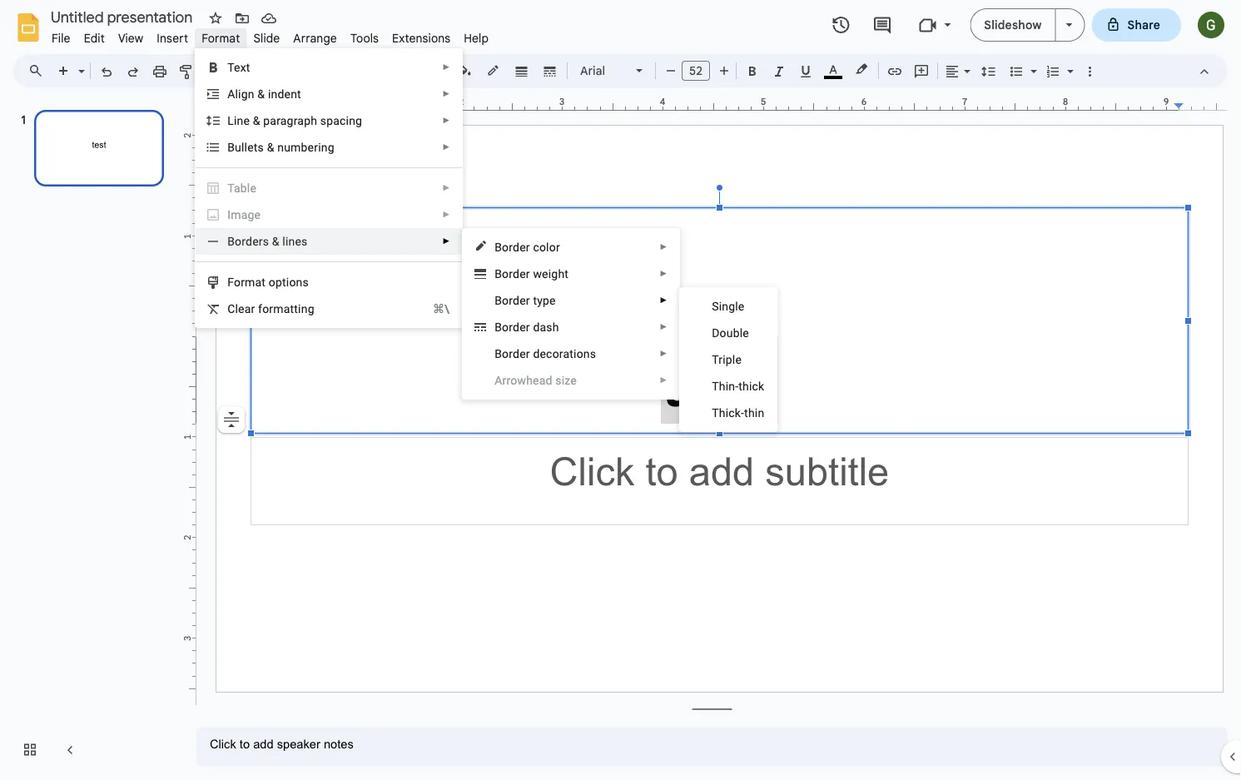 Task type: describe. For each thing, give the bounding box(es) containing it.
border dash d element
[[495, 320, 564, 334]]

new slide with layout image
[[74, 60, 85, 66]]

extensions
[[392, 31, 451, 45]]

line & paragraph spacing l element
[[228, 114, 367, 127]]

► for border weight w element
[[660, 269, 668, 279]]

b
[[495, 347, 502, 361]]

► for align & indent a "element"
[[443, 89, 451, 99]]

arrow
[[495, 374, 527, 387]]

dash
[[533, 320, 559, 334]]

border c olor
[[495, 240, 560, 254]]

s
[[258, 140, 264, 154]]

thic
[[712, 406, 735, 420]]

view
[[118, 31, 144, 45]]

view menu item
[[112, 28, 150, 48]]

table 2 element
[[228, 181, 262, 195]]

single s element
[[712, 299, 745, 313]]

bor
[[495, 320, 513, 334]]

border for border t ype
[[495, 294, 530, 307]]

menu item for bor d er dash
[[495, 372, 668, 389]]

slideshow
[[985, 17, 1042, 32]]

- for thick
[[736, 379, 739, 393]]

menu containing text
[[195, 48, 463, 328]]

share
[[1128, 17, 1161, 32]]

menu containing border
[[440, 8, 681, 780]]

olor
[[540, 240, 560, 254]]

c
[[228, 302, 235, 316]]

arial
[[581, 63, 606, 78]]

borders
[[228, 234, 269, 248]]

spacing
[[321, 114, 362, 127]]

image m element
[[228, 208, 266, 222]]

bullets & numbering t element
[[228, 140, 340, 154]]

border weight option
[[513, 59, 532, 82]]

lines
[[283, 234, 308, 248]]

main toolbar
[[49, 0, 1104, 473]]

c lear formatting
[[228, 302, 315, 316]]

file menu item
[[45, 28, 77, 48]]

k
[[735, 406, 741, 420]]

menu bar inside menu bar banner
[[45, 22, 496, 49]]

Menus field
[[21, 59, 57, 82]]

thick
[[739, 379, 765, 393]]

tools
[[351, 31, 379, 45]]

insert
[[157, 31, 188, 45]]

► for table 2 "element"
[[443, 183, 451, 193]]

shrink text on overflow image
[[220, 408, 243, 431]]

Font size field
[[682, 61, 717, 85]]

clear formatting c element
[[228, 302, 320, 316]]

line & paragraph spacing image
[[980, 59, 999, 82]]

format options \ element
[[228, 275, 314, 289]]

text s element
[[228, 60, 255, 74]]

ouble
[[720, 326, 750, 340]]

border for border c olor
[[495, 240, 530, 254]]

slide menu item
[[247, 28, 287, 48]]

start slideshow (⌘+enter) image
[[1067, 23, 1073, 27]]

arrange
[[294, 31, 337, 45]]

thic k -thin
[[712, 406, 765, 420]]

& right the ine on the left of page
[[253, 114, 260, 127]]

align & indent a element
[[228, 87, 306, 101]]

slide
[[254, 31, 280, 45]]

application containing slideshow
[[0, 0, 1242, 780]]

decorations
[[533, 347, 597, 361]]

- for thin
[[741, 406, 745, 420]]

lear
[[235, 302, 255, 316]]

t for ype
[[533, 294, 537, 307]]

m
[[231, 208, 241, 222]]

t for s
[[254, 140, 258, 154]]

rder
[[509, 347, 530, 361]]

arrowhead size h element
[[495, 374, 582, 387]]

format for format options
[[228, 275, 266, 289]]

border weight w element
[[495, 267, 574, 281]]

► for borders & lines q element
[[443, 237, 451, 246]]

lign
[[235, 87, 255, 101]]

► for border color c element on the top of page
[[660, 242, 668, 252]]

s
[[712, 299, 719, 313]]

thick-thin k element
[[712, 406, 765, 420]]

border color c element
[[495, 240, 565, 254]]

d
[[513, 320, 520, 334]]

bor d er dash
[[495, 320, 559, 334]]

bulle
[[228, 140, 254, 154]]

o
[[502, 347, 509, 361]]

s ingle
[[712, 299, 745, 313]]

d ouble
[[712, 326, 750, 340]]

► for text s element
[[443, 62, 451, 72]]

edit menu item
[[77, 28, 112, 48]]

ead
[[533, 374, 553, 387]]

d
[[712, 326, 720, 340]]

borders & lines
[[228, 234, 308, 248]]

Font size text field
[[683, 61, 710, 81]]

size
[[556, 374, 577, 387]]



Task type: locate. For each thing, give the bounding box(es) containing it.
► for border dash d element
[[660, 322, 668, 332]]

0 vertical spatial -
[[736, 379, 739, 393]]

- right thic
[[741, 406, 745, 420]]

⌘\
[[433, 302, 450, 316]]

menu containing s
[[680, 287, 778, 432]]

0 vertical spatial t
[[254, 140, 258, 154]]

►
[[443, 62, 451, 72], [443, 89, 451, 99], [443, 116, 451, 125], [443, 142, 451, 152], [443, 183, 451, 193], [443, 210, 451, 219], [443, 237, 451, 246], [660, 242, 668, 252], [660, 269, 668, 279], [660, 296, 668, 305], [660, 322, 668, 332], [660, 349, 668, 359], [660, 376, 668, 385]]

arrow h ead size
[[495, 374, 577, 387]]

&
[[258, 87, 265, 101], [253, 114, 260, 127], [267, 140, 275, 154], [272, 234, 280, 248]]

right margin image
[[1175, 97, 1224, 110]]

menu item down decorations
[[495, 372, 668, 389]]

border w eight
[[495, 267, 569, 281]]

menu item for bulle t s & numbering
[[196, 202, 462, 228]]

b o rder decorations
[[495, 347, 597, 361]]

double d element
[[712, 326, 750, 340]]

ype
[[537, 294, 556, 307]]

1 horizontal spatial menu item
[[495, 372, 668, 389]]

menu item containing i
[[196, 202, 462, 228]]

1 vertical spatial format
[[228, 275, 266, 289]]

eight
[[542, 267, 569, 281]]

border t ype
[[495, 294, 556, 307]]

format down 'star' "checkbox"
[[202, 31, 240, 45]]

er
[[520, 320, 530, 334]]

1 border from the top
[[495, 240, 530, 254]]

border decorations o element
[[495, 347, 602, 361]]

a
[[228, 87, 235, 101]]

border
[[495, 240, 530, 254], [495, 267, 530, 281], [495, 294, 530, 307]]

triple t element
[[712, 353, 742, 367]]

highlight color image
[[853, 59, 871, 79]]

l
[[228, 114, 234, 127]]

menu item down the table menu item
[[196, 202, 462, 228]]

& right s
[[267, 140, 275, 154]]

thin
[[745, 406, 765, 420]]

thi
[[712, 379, 729, 393]]

0 horizontal spatial menu item
[[196, 202, 462, 228]]

- right thi
[[736, 379, 739, 393]]

thi n -thick
[[712, 379, 765, 393]]

menu bar
[[45, 22, 496, 49]]

format for format
[[202, 31, 240, 45]]

thin-thick n element
[[712, 379, 765, 393]]

formatting
[[258, 302, 315, 316]]

fill color: transparent image
[[456, 59, 475, 81]]

arrange menu item
[[287, 28, 344, 48]]

table
[[228, 181, 257, 195]]

0 vertical spatial border
[[495, 240, 530, 254]]

borders & lines q element
[[228, 234, 313, 248]]

menu item containing arrow
[[495, 372, 668, 389]]

Rename text field
[[45, 7, 202, 27]]

t riple
[[712, 353, 742, 367]]

insert menu item
[[150, 28, 195, 48]]

numbering
[[278, 140, 335, 154]]

& right lign
[[258, 87, 265, 101]]

l ine & paragraph spacing
[[228, 114, 362, 127]]

help menu item
[[457, 28, 496, 48]]

& left the lines
[[272, 234, 280, 248]]

text
[[228, 60, 250, 74]]

3 border from the top
[[495, 294, 530, 307]]

2 border from the top
[[495, 267, 530, 281]]

0 vertical spatial menu item
[[196, 202, 462, 228]]

► inside the table menu item
[[443, 183, 451, 193]]

1 horizontal spatial -
[[741, 406, 745, 420]]

border left w at the left top of the page
[[495, 267, 530, 281]]

indent
[[268, 87, 301, 101]]

border color: transparent image
[[484, 59, 504, 81]]

border up d
[[495, 294, 530, 307]]

format menu item
[[195, 28, 247, 48]]

1 vertical spatial menu item
[[495, 372, 668, 389]]

h
[[527, 374, 533, 387]]

font list. arial selected. option
[[581, 59, 626, 82]]

riple
[[719, 353, 742, 367]]

a lign & indent
[[228, 87, 301, 101]]

tools menu item
[[344, 28, 386, 48]]

1 horizontal spatial t
[[533, 294, 537, 307]]

border for border w eight
[[495, 267, 530, 281]]

w
[[533, 267, 542, 281]]

0 horizontal spatial t
[[254, 140, 258, 154]]

-
[[736, 379, 739, 393], [741, 406, 745, 420]]

navigation
[[0, 94, 183, 780]]

border dash option
[[541, 59, 560, 82]]

menu
[[440, 8, 681, 780], [195, 48, 463, 328], [680, 287, 778, 432]]

menu item
[[196, 202, 462, 228], [495, 372, 668, 389]]

format options
[[228, 275, 309, 289]]

menu bar banner
[[0, 0, 1242, 780]]

menu bar containing file
[[45, 22, 496, 49]]

0 horizontal spatial -
[[736, 379, 739, 393]]

age
[[241, 208, 261, 222]]

extensions menu item
[[386, 28, 457, 48]]

table menu item
[[206, 180, 451, 197]]

1 vertical spatial -
[[741, 406, 745, 420]]

application
[[0, 0, 1242, 780]]

c
[[533, 240, 540, 254]]

t
[[712, 353, 719, 367]]

option
[[218, 406, 245, 433]]

i
[[228, 208, 231, 222]]

ingle
[[719, 299, 745, 313]]

border type t element
[[495, 294, 561, 307]]

format
[[202, 31, 240, 45], [228, 275, 266, 289]]

i m age
[[228, 208, 261, 222]]

2 vertical spatial border
[[495, 294, 530, 307]]

1 vertical spatial t
[[533, 294, 537, 307]]

► for bullets & numbering t element
[[443, 142, 451, 152]]

⌘backslash element
[[413, 301, 450, 317]]

format inside menu
[[228, 275, 266, 289]]

options
[[269, 275, 309, 289]]

format inside menu item
[[202, 31, 240, 45]]

paragraph
[[263, 114, 317, 127]]

n
[[729, 379, 736, 393]]

1 vertical spatial border
[[495, 267, 530, 281]]

slideshow button
[[971, 8, 1057, 42]]

left margin image
[[217, 97, 266, 110]]

Star checkbox
[[204, 7, 227, 30]]

t
[[254, 140, 258, 154], [533, 294, 537, 307]]

share button
[[1092, 8, 1182, 42]]

border left c
[[495, 240, 530, 254]]

edit
[[84, 31, 105, 45]]

ine
[[234, 114, 250, 127]]

0 vertical spatial format
[[202, 31, 240, 45]]

bulle t s & numbering
[[228, 140, 335, 154]]

text color image
[[825, 59, 843, 79]]

help
[[464, 31, 489, 45]]

file
[[52, 31, 71, 45]]

► for image m element
[[443, 210, 451, 219]]

► for line & paragraph spacing l element
[[443, 116, 451, 125]]

format up lear
[[228, 275, 266, 289]]



Task type: vqa. For each thing, say whether or not it's contained in the screenshot.
rightmost menu item
yes



